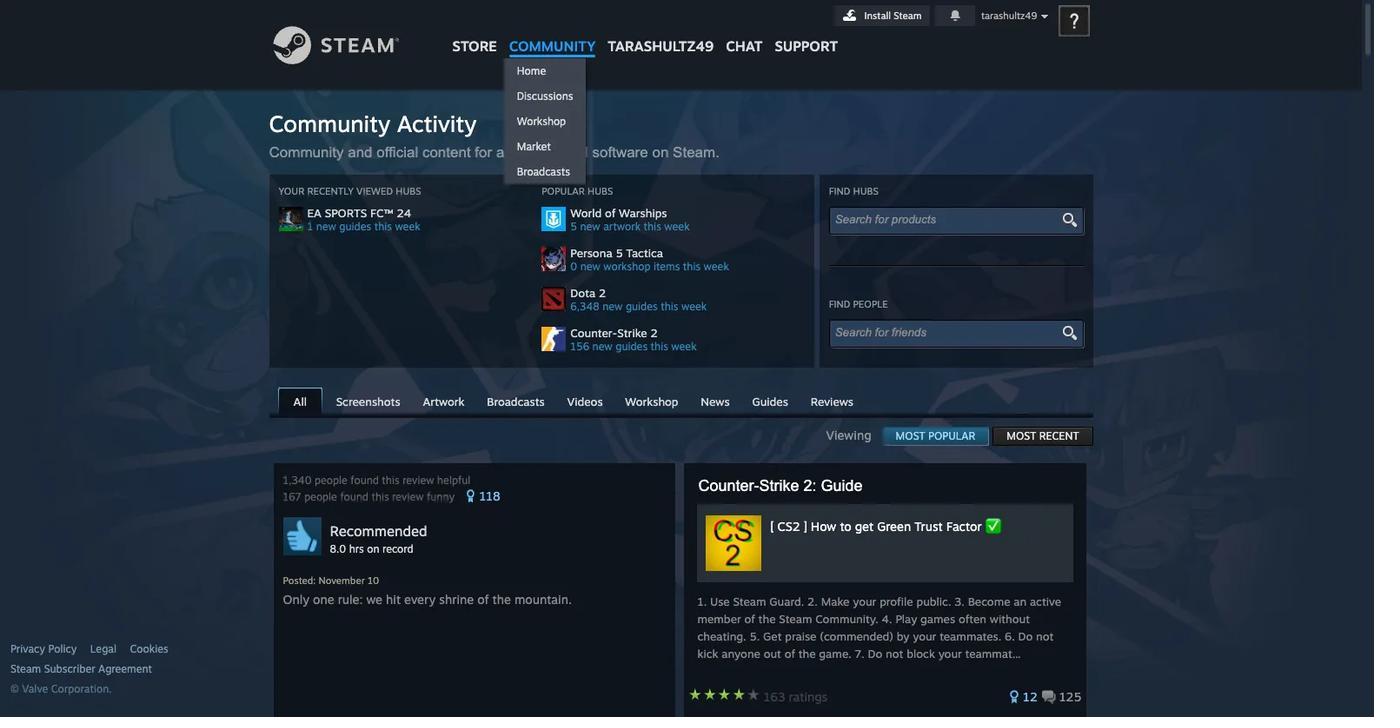 Task type: vqa. For each thing, say whether or not it's contained in the screenshot.
the dealing
no



Task type: describe. For each thing, give the bounding box(es) containing it.
official
[[377, 144, 418, 161]]

public.
[[917, 595, 952, 609]]

viewed
[[357, 185, 393, 197]]

get
[[855, 519, 874, 534]]

strike for 2:
[[759, 477, 799, 495]]

10
[[368, 575, 379, 587]]

block
[[907, 647, 935, 661]]

new for counter-
[[593, 340, 613, 353]]

week inside dota 2 6,348 new guides this week
[[682, 300, 707, 313]]

recently
[[307, 185, 354, 197]]

funny
[[427, 490, 455, 503]]

new inside "ea sports fc™ 24 1 new guides this week"
[[316, 220, 336, 233]]

week inside persona 5 tactica 0 new workshop items this week
[[704, 260, 729, 273]]

community activity community and official content for all games and software on steam.
[[269, 110, 728, 161]]

policy
[[48, 643, 77, 656]]

one
[[313, 592, 334, 607]]

install steam link
[[834, 5, 930, 26]]

your
[[279, 185, 305, 197]]

6,348
[[571, 300, 600, 313]]

0 vertical spatial popular
[[542, 185, 585, 197]]

profile
[[880, 595, 914, 609]]

persona 5 tactica 0 new workshop items this week
[[571, 246, 729, 273]]

praise
[[785, 629, 817, 643]]

1.
[[698, 595, 707, 609]]

home link
[[504, 58, 586, 83]]

community
[[509, 37, 596, 55]]

an
[[1014, 595, 1027, 609]]

all
[[496, 144, 511, 161]]

1,340
[[283, 474, 312, 487]]

recent
[[1040, 430, 1079, 443]]

posted: november 10 only one rule: we hit every shrine of the mountain.
[[283, 575, 572, 607]]

screenshots link
[[328, 389, 409, 413]]

discussions
[[517, 90, 573, 103]]

this inside 'world of warships 5 new artwork this week'
[[644, 220, 662, 233]]

get
[[763, 629, 782, 643]]

0 vertical spatial review
[[403, 474, 434, 487]]

2 horizontal spatial the
[[799, 647, 816, 661]]

fc™
[[370, 206, 394, 220]]

teammates.
[[940, 629, 1002, 643]]

of inside 'world of warships 5 new artwork this week'
[[605, 206, 616, 220]]

guides inside counter-strike 2 156 new guides this week
[[616, 340, 648, 353]]

0 horizontal spatial tarashultz49
[[608, 37, 714, 55]]

chat
[[726, 37, 763, 55]]

most popular link
[[882, 427, 990, 446]]

on inside recommended 8.0 hrs on record
[[367, 543, 380, 556]]

world of warships 5 new artwork this week
[[571, 206, 690, 233]]

cs2
[[778, 519, 800, 534]]

corporation.
[[51, 683, 112, 696]]

software
[[593, 144, 648, 161]]

by
[[897, 629, 910, 643]]

guides inside dota 2 6,348 new guides this week
[[626, 300, 658, 313]]

2 vertical spatial people
[[304, 490, 337, 503]]

support link
[[769, 0, 844, 59]]

people for 1,340
[[315, 474, 348, 487]]

out
[[764, 647, 782, 661]]

[ cs2 ] how to get green trust factor ✅
[[771, 519, 1001, 534]]

viewing
[[826, 428, 882, 443]]

6.
[[1005, 629, 1015, 643]]

counter-strike 2 link
[[571, 326, 805, 340]]

artwork
[[423, 395, 465, 409]]

factor
[[947, 519, 982, 534]]

counter- for counter-strike 2 156 new guides this week
[[571, 326, 618, 340]]

156
[[571, 340, 590, 353]]

new for persona
[[580, 260, 601, 273]]

1. use steam guard. 2. make your profile public. 3. become an active member of the steam community. 4. play games often without cheating. 5. get praise (commended) by your teammates. 6. do not kick anyone out of the game. 7. do not block your teammat...
[[698, 595, 1062, 661]]

games inside community activity community and official content for all games and software on steam.
[[515, 144, 560, 161]]

to
[[840, 519, 852, 534]]

legal
[[90, 643, 117, 656]]

active
[[1030, 595, 1062, 609]]

how
[[811, 519, 837, 534]]

0 vertical spatial found
[[351, 474, 379, 487]]

tarashultz49 link
[[602, 0, 720, 63]]

0 horizontal spatial workshop link
[[504, 109, 586, 134]]

0 vertical spatial your
[[853, 595, 877, 609]]

news link
[[692, 389, 739, 413]]

persona
[[571, 246, 613, 260]]

counter-strike 2: guide
[[699, 477, 863, 495]]

install
[[865, 10, 891, 22]]

week inside "ea sports fc™ 24 1 new guides this week"
[[395, 220, 421, 233]]

5 inside 'world of warships 5 new artwork this week'
[[571, 220, 577, 233]]

of right out
[[785, 647, 796, 661]]

on inside community activity community and official content for all games and software on steam.
[[652, 144, 669, 161]]

rule:
[[338, 592, 363, 607]]

activity
[[397, 110, 477, 137]]

hit
[[386, 592, 401, 607]]

]
[[804, 519, 808, 534]]

this inside dota 2 6,348 new guides this week
[[661, 300, 679, 313]]

2.
[[808, 595, 818, 609]]

steam subscriber agreement link
[[10, 663, 265, 676]]

make
[[821, 595, 850, 609]]

dota 2 6,348 new guides this week
[[571, 286, 707, 313]]

1 vertical spatial workshop
[[625, 395, 679, 409]]

often
[[959, 612, 987, 626]]

mountain.
[[515, 592, 572, 607]]

1 vertical spatial broadcasts link
[[478, 389, 554, 413]]

week inside counter-strike 2 156 new guides this week
[[672, 340, 697, 353]]

of up 5.
[[745, 612, 755, 626]]

1 vertical spatial found
[[340, 490, 369, 503]]

market link
[[504, 134, 586, 159]]

0 horizontal spatial do
[[868, 647, 883, 661]]

of inside posted: november 10 only one rule: we hit every shrine of the mountain.
[[477, 592, 489, 607]]

most for most popular
[[896, 430, 926, 443]]



Task type: locate. For each thing, give the bounding box(es) containing it.
not down active at bottom
[[1036, 629, 1054, 643]]

2 hubs from the left
[[588, 185, 613, 197]]

None text field
[[835, 213, 1063, 226]]

1 vertical spatial strike
[[759, 477, 799, 495]]

do right 6. at bottom right
[[1019, 629, 1033, 643]]

most
[[896, 430, 926, 443], [1007, 430, 1037, 443]]

week up the persona 5 tactica link
[[665, 220, 690, 233]]

your up the community. in the right of the page
[[853, 595, 877, 609]]

become
[[968, 595, 1011, 609]]

sports
[[325, 206, 367, 220]]

0 vertical spatial 5
[[571, 220, 577, 233]]

of right world
[[605, 206, 616, 220]]

workshop left news
[[625, 395, 679, 409]]

community
[[269, 110, 391, 137], [269, 144, 344, 161]]

1 horizontal spatial on
[[652, 144, 669, 161]]

do right 7.
[[868, 647, 883, 661]]

most right viewing
[[896, 430, 926, 443]]

1 and from the left
[[348, 144, 373, 161]]

videos
[[567, 395, 603, 409]]

your
[[853, 595, 877, 609], [913, 629, 937, 643], [939, 647, 962, 661]]

cookies
[[130, 643, 168, 656]]

0 vertical spatial community
[[269, 110, 391, 137]]

1 vertical spatial guides
[[626, 300, 658, 313]]

anyone
[[722, 647, 761, 661]]

1 vertical spatial popular
[[929, 430, 976, 443]]

most for most recent
[[1007, 430, 1037, 443]]

1 vertical spatial people
[[315, 474, 348, 487]]

steam up praise
[[779, 612, 812, 626]]

4.
[[882, 612, 893, 626]]

hubs up 24
[[396, 185, 421, 197]]

all
[[293, 395, 307, 409]]

most recent
[[1007, 430, 1079, 443]]

play
[[896, 612, 918, 626]]

2 and from the left
[[564, 144, 588, 161]]

0 vertical spatial the
[[492, 592, 511, 607]]

and left "official"
[[348, 144, 373, 161]]

0 vertical spatial tarashultz49
[[982, 10, 1038, 22]]

2 vertical spatial your
[[939, 647, 962, 661]]

1 horizontal spatial workshop
[[625, 395, 679, 409]]

find for find hubs
[[829, 185, 851, 197]]

2 right dota
[[599, 286, 606, 300]]

2 vertical spatial the
[[799, 647, 816, 661]]

broadcasts
[[517, 165, 570, 178], [487, 395, 545, 409]]

[
[[771, 519, 774, 534]]

new inside counter-strike 2 156 new guides this week
[[593, 340, 613, 353]]

1 vertical spatial find
[[829, 298, 851, 310]]

popular hubs
[[542, 185, 613, 197]]

privacy policy
[[10, 643, 77, 656]]

new up persona
[[580, 220, 601, 233]]

counter- down "6,348" on the left top
[[571, 326, 618, 340]]

strike down dota 2 6,348 new guides this week
[[618, 326, 647, 340]]

counter- left 2: at bottom right
[[699, 477, 759, 495]]

1 vertical spatial the
[[759, 612, 776, 626]]

new inside dota 2 6,348 new guides this week
[[603, 300, 623, 313]]

games
[[515, 144, 560, 161], [921, 612, 956, 626]]

cookies steam subscriber agreement © valve corporation.
[[10, 643, 168, 696]]

0 vertical spatial broadcasts
[[517, 165, 570, 178]]

0 vertical spatial do
[[1019, 629, 1033, 643]]

most recent link
[[993, 427, 1093, 446]]

broadcasts link down market
[[504, 159, 586, 184]]

0 vertical spatial workshop link
[[504, 109, 586, 134]]

1 vertical spatial counter-
[[699, 477, 759, 495]]

counter- inside counter-strike 2 156 new guides this week
[[571, 326, 618, 340]]

1 horizontal spatial popular
[[929, 430, 976, 443]]

0 horizontal spatial the
[[492, 592, 511, 607]]

hubs
[[853, 185, 879, 197]]

your up 'block'
[[913, 629, 937, 643]]

0 horizontal spatial most
[[896, 430, 926, 443]]

new
[[316, 220, 336, 233], [580, 220, 601, 233], [580, 260, 601, 273], [603, 300, 623, 313], [593, 340, 613, 353]]

workshop
[[517, 115, 566, 128], [625, 395, 679, 409]]

new right 0
[[580, 260, 601, 273]]

home
[[517, 64, 546, 77]]

screenshots
[[336, 395, 401, 409]]

workshop link
[[504, 109, 586, 134], [617, 389, 687, 413]]

0 vertical spatial on
[[652, 144, 669, 161]]

2
[[599, 286, 606, 300], [651, 326, 658, 340]]

0 horizontal spatial not
[[886, 647, 904, 661]]

24
[[397, 206, 411, 220]]

find for find people
[[829, 298, 851, 310]]

1 vertical spatial games
[[921, 612, 956, 626]]

1 community from the top
[[269, 110, 391, 137]]

member
[[698, 612, 742, 626]]

week up counter-strike 2 link
[[682, 300, 707, 313]]

None text field
[[835, 326, 1063, 339]]

not down by
[[886, 647, 904, 661]]

the up get
[[759, 612, 776, 626]]

privacy policy link
[[10, 643, 77, 656]]

1 vertical spatial review
[[392, 490, 424, 503]]

workshop up market link
[[517, 115, 566, 128]]

the inside posted: november 10 only one rule: we hit every shrine of the mountain.
[[492, 592, 511, 607]]

1 horizontal spatial do
[[1019, 629, 1033, 643]]

guides down your recently viewed hubs
[[339, 220, 371, 233]]

0 horizontal spatial popular
[[542, 185, 585, 197]]

0 vertical spatial counter-
[[571, 326, 618, 340]]

community up 'recently'
[[269, 110, 391, 137]]

install steam
[[865, 10, 922, 22]]

week right fc™
[[395, 220, 421, 233]]

teammat...
[[966, 647, 1021, 661]]

0 vertical spatial guides
[[339, 220, 371, 233]]

counter- for counter-strike 2: guide
[[699, 477, 759, 495]]

this inside counter-strike 2 156 new guides this week
[[651, 340, 669, 353]]

5 inside persona 5 tactica 0 new workshop items this week
[[616, 246, 623, 260]]

guides link
[[744, 389, 797, 413]]

community up your at the left of the page
[[269, 144, 344, 161]]

1 vertical spatial do
[[868, 647, 883, 661]]

1 vertical spatial 2
[[651, 326, 658, 340]]

and
[[348, 144, 373, 161], [564, 144, 588, 161]]

new right 1
[[316, 220, 336, 233]]

valve
[[22, 683, 48, 696]]

most left recent
[[1007, 430, 1037, 443]]

1 horizontal spatial and
[[564, 144, 588, 161]]

this inside "ea sports fc™ 24 1 new guides this week"
[[374, 220, 392, 233]]

not
[[1036, 629, 1054, 643], [886, 647, 904, 661]]

0 horizontal spatial and
[[348, 144, 373, 161]]

strike inside counter-strike 2 156 new guides this week
[[618, 326, 647, 340]]

1,340 people found this review helpful 167 people found this review funny
[[283, 474, 471, 503]]

workshop link left news link
[[617, 389, 687, 413]]

review up funny
[[403, 474, 434, 487]]

counter-
[[571, 326, 618, 340], [699, 477, 759, 495]]

new right "6,348" on the left top
[[603, 300, 623, 313]]

1 horizontal spatial most
[[1007, 430, 1037, 443]]

week up dota 2 link
[[704, 260, 729, 273]]

new for world
[[580, 220, 601, 233]]

on right 'hrs'
[[367, 543, 380, 556]]

0 horizontal spatial on
[[367, 543, 380, 556]]

1 vertical spatial tarashultz49
[[608, 37, 714, 55]]

0 vertical spatial broadcasts link
[[504, 159, 586, 184]]

1 horizontal spatial counter-
[[699, 477, 759, 495]]

1 vertical spatial not
[[886, 647, 904, 661]]

2 find from the top
[[829, 298, 851, 310]]

0 horizontal spatial your
[[853, 595, 877, 609]]

2 community from the top
[[269, 144, 344, 161]]

and up the popular hubs at the top of page
[[564, 144, 588, 161]]

strike left 2: at bottom right
[[759, 477, 799, 495]]

strike for 2
[[618, 326, 647, 340]]

hubs up world
[[588, 185, 613, 197]]

1 horizontal spatial 5
[[616, 246, 623, 260]]

5 left the tactica
[[616, 246, 623, 260]]

most popular
[[896, 430, 976, 443]]

5 up persona
[[571, 220, 577, 233]]

1 vertical spatial your
[[913, 629, 937, 643]]

recommended 8.0 hrs on record
[[330, 523, 427, 556]]

(commended)
[[820, 629, 894, 643]]

do
[[1019, 629, 1033, 643], [868, 647, 883, 661]]

12
[[1023, 689, 1038, 704]]

new right 156
[[593, 340, 613, 353]]

artwork link
[[414, 389, 473, 413]]

1 horizontal spatial 2
[[651, 326, 658, 340]]

people for find
[[853, 298, 888, 310]]

store
[[453, 37, 497, 55]]

ea sports fc™ 24 1 new guides this week
[[307, 206, 421, 233]]

0 horizontal spatial counter-
[[571, 326, 618, 340]]

guides up counter-strike 2 156 new guides this week
[[626, 300, 658, 313]]

green
[[877, 519, 911, 534]]

cheating.
[[698, 629, 747, 643]]

steam inside the cookies steam subscriber agreement © valve corporation.
[[10, 663, 41, 676]]

this
[[374, 220, 392, 233], [644, 220, 662, 233], [683, 260, 701, 273], [661, 300, 679, 313], [651, 340, 669, 353], [382, 474, 400, 487], [372, 490, 389, 503]]

0 horizontal spatial 5
[[571, 220, 577, 233]]

guides inside "ea sports fc™ 24 1 new guides this week"
[[339, 220, 371, 233]]

steam right install
[[894, 10, 922, 22]]

1 vertical spatial broadcasts
[[487, 395, 545, 409]]

0 vertical spatial strike
[[618, 326, 647, 340]]

167
[[283, 490, 301, 503]]

0 vertical spatial workshop
[[517, 115, 566, 128]]

0 horizontal spatial hubs
[[396, 185, 421, 197]]

1 vertical spatial workshop link
[[617, 389, 687, 413]]

broadcasts link left videos link on the left of the page
[[478, 389, 554, 413]]

games inside '1. use steam guard. 2. make your profile public. 3. become an active member of the steam community. 4. play games often without cheating. 5. get praise (commended) by your teammates. 6. do not kick anyone out of the game. 7. do not block your teammat...'
[[921, 612, 956, 626]]

strike
[[618, 326, 647, 340], [759, 477, 799, 495]]

163 ratings
[[764, 689, 828, 704]]

of
[[605, 206, 616, 220], [477, 592, 489, 607], [745, 612, 755, 626], [785, 647, 796, 661]]

1 find from the top
[[829, 185, 851, 197]]

review left funny
[[392, 490, 424, 503]]

posted:
[[283, 575, 316, 587]]

this inside persona 5 tactica 0 new workshop items this week
[[683, 260, 701, 273]]

0 horizontal spatial 2
[[599, 286, 606, 300]]

1 horizontal spatial strike
[[759, 477, 799, 495]]

november
[[319, 575, 365, 587]]

find people
[[829, 298, 888, 310]]

for
[[475, 144, 492, 161]]

1 horizontal spatial the
[[759, 612, 776, 626]]

week inside 'world of warships 5 new artwork this week'
[[665, 220, 690, 233]]

1 vertical spatial 5
[[616, 246, 623, 260]]

2 vertical spatial guides
[[616, 340, 648, 353]]

week down dota 2 link
[[672, 340, 697, 353]]

1 horizontal spatial not
[[1036, 629, 1054, 643]]

1 most from the left
[[896, 430, 926, 443]]

1 horizontal spatial hubs
[[588, 185, 613, 197]]

steam down the privacy
[[10, 663, 41, 676]]

0 vertical spatial not
[[1036, 629, 1054, 643]]

2 most from the left
[[1007, 430, 1037, 443]]

record
[[383, 543, 414, 556]]

1 horizontal spatial tarashultz49
[[982, 10, 1038, 22]]

0 vertical spatial people
[[853, 298, 888, 310]]

0
[[571, 260, 577, 273]]

games right all at left top
[[515, 144, 560, 161]]

2 down dota 2 6,348 new guides this week
[[651, 326, 658, 340]]

world of warships link
[[571, 206, 805, 220]]

1 vertical spatial community
[[269, 144, 344, 161]]

1 horizontal spatial games
[[921, 612, 956, 626]]

0 horizontal spatial games
[[515, 144, 560, 161]]

content
[[422, 144, 471, 161]]

118
[[479, 489, 501, 503]]

cookies link
[[130, 643, 168, 656]]

3.
[[955, 595, 965, 609]]

your recently viewed hubs
[[279, 185, 421, 197]]

of right shrine
[[477, 592, 489, 607]]

helpful
[[437, 474, 471, 487]]

broadcasts left videos
[[487, 395, 545, 409]]

games down 'public.'
[[921, 612, 956, 626]]

ratings
[[789, 689, 828, 704]]

0 horizontal spatial workshop
[[517, 115, 566, 128]]

store link
[[446, 0, 503, 63]]

the down praise
[[799, 647, 816, 661]]

new inside persona 5 tactica 0 new workshop items this week
[[580, 260, 601, 273]]

steam right use
[[733, 595, 767, 609]]

2 inside counter-strike 2 156 new guides this week
[[651, 326, 658, 340]]

recommended
[[330, 523, 427, 540]]

trust
[[915, 519, 943, 534]]

0 vertical spatial find
[[829, 185, 851, 197]]

items
[[654, 260, 680, 273]]

guides down dota 2 6,348 new guides this week
[[616, 340, 648, 353]]

reviews link
[[802, 389, 863, 413]]

1 horizontal spatial your
[[913, 629, 937, 643]]

0 vertical spatial 2
[[599, 286, 606, 300]]

discussions link
[[504, 83, 586, 109]]

market
[[517, 140, 551, 153]]

1 horizontal spatial workshop link
[[617, 389, 687, 413]]

dota 2 link
[[571, 286, 805, 300]]

find hubs
[[829, 185, 879, 197]]

2 horizontal spatial your
[[939, 647, 962, 661]]

1 vertical spatial on
[[367, 543, 380, 556]]

week
[[395, 220, 421, 233], [665, 220, 690, 233], [704, 260, 729, 273], [682, 300, 707, 313], [672, 340, 697, 353]]

every
[[404, 592, 436, 607]]

found
[[351, 474, 379, 487], [340, 490, 369, 503]]

0 horizontal spatial strike
[[618, 326, 647, 340]]

without
[[990, 612, 1030, 626]]

the left "mountain."
[[492, 592, 511, 607]]

0 vertical spatial games
[[515, 144, 560, 161]]

None image field
[[1059, 212, 1079, 228], [1059, 325, 1079, 341], [1059, 212, 1079, 228], [1059, 325, 1079, 341]]

broadcasts down market link
[[517, 165, 570, 178]]

2 inside dota 2 6,348 new guides this week
[[599, 286, 606, 300]]

new inside 'world of warships 5 new artwork this week'
[[580, 220, 601, 233]]

world
[[571, 206, 602, 220]]

on left steam.
[[652, 144, 669, 161]]

1
[[307, 220, 313, 233]]

workshop link down the "discussions"
[[504, 109, 586, 134]]

your down teammates.
[[939, 647, 962, 661]]

1 hubs from the left
[[396, 185, 421, 197]]

subscriber
[[44, 663, 95, 676]]



